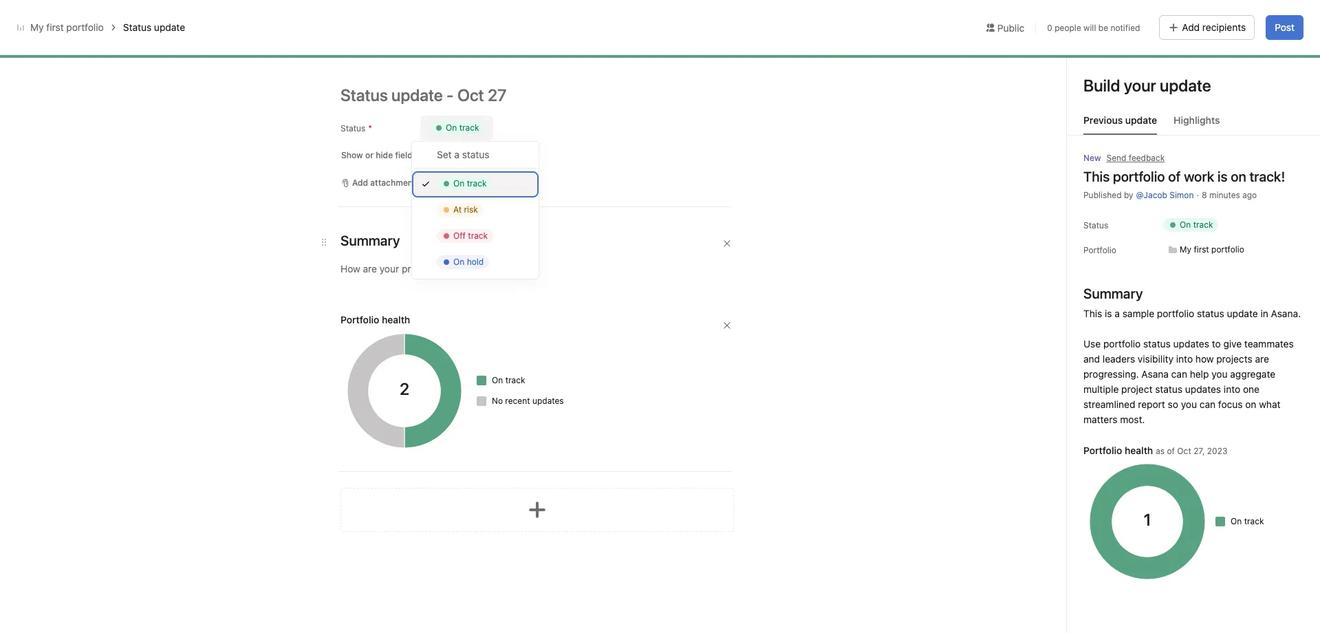 Task type: locate. For each thing, give the bounding box(es) containing it.
updates
[[1174, 338, 1210, 350], [1186, 383, 1222, 395], [533, 396, 564, 406], [527, 471, 563, 483], [750, 487, 786, 498]]

1 horizontal spatial my first portfolio link
[[1164, 243, 1250, 257]]

use for portfolio
[[1084, 338, 1101, 350]]

my first portfolio down "8" at right top
[[1180, 244, 1245, 255]]

1 horizontal spatial report
[[1138, 398, 1166, 410]]

1 horizontal spatial portfolio health as of oct 27, 2023
[[1084, 445, 1228, 456]]

0 horizontal spatial portfolio
[[455, 126, 516, 145]]

my first portfolio link down "8" at right top
[[1164, 243, 1250, 257]]

messages
[[453, 83, 499, 95]]

remove section image
[[723, 239, 732, 248]]

0 vertical spatial work
[[1184, 169, 1215, 184]]

in inside what's in my trial? button
[[1148, 11, 1155, 21]]

my first portfolio up home link
[[30, 21, 104, 33]]

1 horizontal spatial focus
[[1219, 398, 1243, 410]]

0 horizontal spatial in
[[614, 441, 622, 453]]

1 horizontal spatial streamlined
[[1084, 398, 1136, 410]]

report for portfolio
[[1138, 398, 1166, 410]]

focus
[[1219, 398, 1243, 410], [591, 502, 615, 513]]

so for status
[[541, 502, 551, 513]]

my up home
[[30, 21, 44, 33]]

0 vertical spatial sample
[[1123, 308, 1155, 319]]

on track
[[446, 123, 479, 133], [454, 178, 487, 189], [1180, 220, 1214, 230], [492, 375, 525, 385], [533, 394, 567, 405], [1231, 516, 1265, 526]]

give
[[1224, 338, 1242, 350], [577, 471, 595, 483]]

and
[[1084, 353, 1100, 365], [650, 471, 667, 483]]

2 vertical spatial my
[[1180, 244, 1192, 255]]

track
[[459, 123, 479, 133], [557, 126, 595, 145], [467, 178, 487, 189], [479, 203, 501, 215], [1194, 220, 1214, 230], [468, 231, 488, 241], [506, 375, 525, 385], [547, 394, 567, 405], [1245, 516, 1265, 526]]

0 vertical spatial project
[[1122, 383, 1153, 395]]

this
[[420, 126, 451, 145], [1084, 169, 1110, 184], [1084, 308, 1103, 319], [437, 326, 463, 341], [437, 441, 456, 453]]

portfolio health as of oct 27, 2023
[[1084, 445, 1228, 456], [437, 533, 581, 544]]

public
[[998, 22, 1025, 33]]

visibility for status
[[704, 471, 740, 483]]

visibility
[[1138, 353, 1174, 365], [704, 471, 740, 483]]

2 horizontal spatial add
[[1211, 11, 1227, 21]]

1 vertical spatial a
[[1115, 308, 1120, 319]]

1 vertical spatial aggregate
[[600, 487, 646, 498]]

my first portfolio link up home link
[[30, 21, 104, 33]]

give for portfolio
[[1224, 338, 1242, 350]]

are
[[1256, 353, 1270, 365], [437, 487, 451, 498]]

1 vertical spatial leaders
[[669, 471, 702, 483]]

progressing. for status
[[454, 487, 509, 498]]

use for status
[[437, 471, 454, 483]]

status up home link
[[123, 21, 152, 33]]

add inside button
[[1183, 21, 1200, 33]]

0 horizontal spatial use portfolio status updates to give teammates and leaders visibility into how projects are progressing. asana can help you aggregate multiple project status updates into one streamlined report so you can focus on what matters most.
[[437, 471, 822, 513]]

add to starred image
[[354, 61, 365, 72]]

0 horizontal spatial asana.
[[625, 441, 655, 453]]

teammates
[[1245, 338, 1294, 350], [598, 471, 647, 483]]

0 vertical spatial and
[[1084, 353, 1100, 365]]

1 vertical spatial project
[[686, 487, 718, 498]]

what for portfolio
[[1260, 398, 1281, 410]]

be
[[1099, 22, 1109, 33]]

0 vertical spatial 2023
[[1208, 446, 1228, 456]]

1 vertical spatial to
[[566, 471, 574, 483]]

use
[[1084, 338, 1101, 350], [437, 471, 454, 483]]

1 horizontal spatial portfolio
[[1084, 245, 1117, 255]]

multiple for status
[[648, 487, 684, 498]]

first
[[46, 21, 64, 33], [1194, 244, 1210, 255]]

leaders
[[1103, 353, 1136, 365], [669, 471, 702, 483]]

0 vertical spatial leaders
[[1103, 353, 1136, 365]]

0 horizontal spatial teammates
[[598, 471, 647, 483]]

list box
[[498, 6, 828, 28]]

share
[[1199, 62, 1222, 73]]

work left track!
[[538, 326, 568, 341]]

0 horizontal spatial matters
[[656, 502, 690, 513]]

notified
[[1111, 22, 1141, 33]]

are for portfolio
[[1256, 353, 1270, 365]]

0 horizontal spatial report
[[511, 502, 538, 513]]

0 horizontal spatial and
[[650, 471, 667, 483]]

0 horizontal spatial are
[[437, 487, 451, 498]]

asana. for status
[[625, 441, 655, 453]]

1 horizontal spatial are
[[1256, 353, 1270, 365]]

a inside menu
[[454, 149, 460, 160]]

0 vertical spatial asana.
[[1272, 308, 1301, 319]]

latest status
[[420, 267, 486, 279]]

on track inside on track popup button
[[446, 123, 479, 133]]

0 vertical spatial are
[[1256, 353, 1270, 365]]

focus for portfolio
[[1219, 398, 1243, 410]]

tab list
[[1067, 113, 1321, 136]]

0 vertical spatial give
[[1224, 338, 1242, 350]]

1 vertical spatial teammates
[[598, 471, 647, 483]]

off
[[454, 231, 466, 241]]

0 horizontal spatial aggregate
[[600, 487, 646, 498]]

1 vertical spatial focus
[[591, 502, 615, 513]]

no recent updates
[[492, 396, 564, 406]]

asana.
[[1272, 308, 1301, 319], [625, 441, 655, 453]]

1 horizontal spatial summary
[[1084, 286, 1143, 301]]

1 vertical spatial 27,
[[547, 534, 558, 544]]

sample for status
[[476, 441, 508, 453]]

streamlined for portfolio
[[1084, 398, 1136, 410]]

on track!
[[1231, 169, 1286, 184]]

in
[[1148, 11, 1155, 21], [1261, 308, 1269, 319], [614, 441, 622, 453]]

30 days left
[[1059, 16, 1105, 26]]

my first portfolio
[[30, 21, 104, 33], [1180, 244, 1245, 255]]

2 vertical spatial a
[[468, 441, 473, 453]]

use portfolio status updates to give teammates and leaders visibility into how projects are progressing. asana can help you aggregate multiple project status updates into one streamlined report so you can focus on what matters most.
[[1084, 338, 1297, 425], [437, 471, 822, 513]]

track inside radio item
[[467, 178, 487, 189]]

my
[[30, 21, 44, 33], [226, 58, 245, 74], [1180, 244, 1192, 255]]

0 horizontal spatial so
[[541, 502, 551, 513]]

this is a sample portfolio status update in asana. for status
[[437, 441, 655, 453]]

1 horizontal spatial what
[[1260, 398, 1281, 410]]

1 vertical spatial how
[[762, 471, 780, 483]]

portfolio inside the new send feedback this portfolio of work is on track! published by @jacob simon · 8 minutes ago
[[1113, 169, 1166, 184]]

0 horizontal spatial progressing.
[[454, 487, 509, 498]]

1 horizontal spatial this is a sample portfolio status update in asana.
[[1084, 308, 1301, 319]]

0 vertical spatial portfolio health as of oct 27, 2023
[[1084, 445, 1228, 456]]

are for status
[[437, 487, 451, 498]]

help for status
[[560, 487, 579, 498]]

add report section image
[[526, 499, 549, 521]]

previous
[[1084, 114, 1123, 126]]

on
[[535, 126, 554, 145], [465, 203, 476, 215], [584, 326, 600, 341], [1246, 398, 1257, 410], [618, 502, 629, 513]]

first down "8" at right top
[[1194, 244, 1210, 255]]

help for portfolio
[[1190, 368, 1210, 380]]

is inside the new send feedback this portfolio of work is on track! published by @jacob simon · 8 minutes ago
[[1218, 169, 1228, 184]]

0 horizontal spatial one
[[437, 502, 454, 513]]

1 horizontal spatial leaders
[[1103, 353, 1136, 365]]

how
[[1196, 353, 1214, 365], [762, 471, 780, 483]]

sample
[[1123, 308, 1155, 319], [476, 441, 508, 453]]

0 horizontal spatial summary
[[437, 419, 496, 435]]

status *
[[341, 123, 372, 134]]

0 horizontal spatial to
[[566, 471, 574, 483]]

progress
[[336, 83, 377, 95]]

0 horizontal spatial use
[[437, 471, 454, 483]]

portfolio down "published"
[[1084, 245, 1117, 255]]

1 vertical spatial streamlined
[[456, 502, 508, 513]]

first up home
[[46, 21, 64, 33]]

0 vertical spatial report
[[1138, 398, 1166, 410]]

1 horizontal spatial visibility
[[1138, 353, 1174, 365]]

on inside popup button
[[446, 123, 457, 133]]

1 horizontal spatial 27,
[[1194, 446, 1205, 456]]

add inside button
[[1211, 11, 1227, 21]]

risk inside set a status menu
[[464, 204, 478, 215]]

my down portfolios link
[[226, 58, 245, 74]]

0 vertical spatial what
[[1260, 398, 1281, 410]]

most. for portfolio
[[1121, 414, 1145, 425]]

fields
[[395, 150, 417, 160]]

status down "published"
[[1084, 220, 1109, 231]]

left
[[1092, 16, 1105, 26]]

on track inside on track radio item
[[454, 178, 487, 189]]

add
[[1211, 11, 1227, 21], [1183, 21, 1200, 33], [352, 178, 368, 188]]

1 vertical spatial use
[[437, 471, 454, 483]]

summary for portfolio
[[1084, 286, 1143, 301]]

most. for status
[[693, 502, 717, 513]]

my down simon
[[1180, 244, 1192, 255]]

a
[[454, 149, 460, 160], [1115, 308, 1120, 319], [468, 441, 473, 453]]

1 horizontal spatial one
[[1244, 383, 1260, 395]]

status update
[[123, 21, 185, 33]]

1 vertical spatial matters
[[656, 502, 690, 513]]

work inside the new send feedback this portfolio of work is on track! published by @jacob simon · 8 minutes ago
[[1184, 169, 1215, 184]]

home link
[[8, 42, 157, 64]]

add recipients
[[1183, 21, 1247, 33]]

1 vertical spatial as
[[509, 534, 518, 544]]

1 vertical spatial asana.
[[625, 441, 655, 453]]

this is a sample portfolio status update in asana.
[[1084, 308, 1301, 319], [437, 441, 655, 453]]

leaders for portfolio
[[1103, 353, 1136, 365]]

0 vertical spatial my first portfolio
[[30, 21, 104, 33]]

on inside 1 project on track
[[465, 203, 476, 215]]

0 horizontal spatial 2023
[[561, 534, 581, 544]]

0 horizontal spatial focus
[[591, 502, 615, 513]]

one for status
[[437, 502, 454, 513]]

add inside dropdown button
[[352, 178, 368, 188]]

0 vertical spatial use
[[1084, 338, 1101, 350]]

status left no
[[437, 395, 462, 405]]

1 horizontal spatial in
[[1148, 11, 1155, 21]]

matters for status
[[656, 502, 690, 513]]

work up ·
[[1184, 169, 1215, 184]]

track inside 1 project on track
[[479, 203, 501, 215]]

1 horizontal spatial use portfolio status updates to give teammates and leaders visibility into how projects are progressing. asana can help you aggregate multiple project status updates into one streamlined report so you can focus on what matters most.
[[1084, 338, 1297, 425]]

0 vertical spatial this is a sample portfolio status update in asana.
[[1084, 308, 1301, 319]]

0 vertical spatial visibility
[[1138, 353, 1174, 365]]

0 vertical spatial 27,
[[1194, 446, 1205, 456]]

1 vertical spatial what
[[632, 502, 653, 513]]

0 horizontal spatial how
[[762, 471, 780, 483]]

2 horizontal spatial portfolio health
[[1084, 445, 1154, 456]]

on inside radio item
[[454, 178, 465, 189]]

matters
[[1084, 414, 1118, 425], [656, 502, 690, 513]]

messages link
[[453, 83, 499, 102]]

asana for portfolio
[[1142, 368, 1169, 380]]

1 horizontal spatial progressing.
[[1084, 368, 1139, 380]]

0 horizontal spatial my first portfolio link
[[30, 21, 104, 33]]

asana. for portfolio
[[1272, 308, 1301, 319]]

1 horizontal spatial sample
[[1123, 308, 1155, 319]]

a for portfolio
[[1115, 308, 1120, 319]]

add for add billing info
[[1211, 11, 1227, 21]]

progressing.
[[1084, 368, 1139, 380], [454, 487, 509, 498]]

so for portfolio
[[1168, 398, 1179, 410]]

0 horizontal spatial multiple
[[648, 487, 684, 498]]

1 vertical spatial in
[[1261, 308, 1269, 319]]

1 vertical spatial summary
[[437, 419, 496, 435]]

recent
[[505, 396, 530, 406]]

use portfolio status updates to give teammates and leaders visibility into how projects are progressing. asana can help you aggregate multiple project status updates into one streamlined report so you can focus on what matters most. for portfolio
[[1084, 338, 1297, 425]]

my first portfolio
[[226, 58, 328, 74]]

1 vertical spatial sample
[[476, 441, 508, 453]]

on
[[446, 123, 457, 133], [454, 178, 465, 189], [1180, 220, 1191, 230], [454, 257, 465, 267], [492, 375, 503, 385], [533, 394, 545, 405], [1231, 516, 1242, 526]]

on track button
[[420, 116, 494, 140]]

0 horizontal spatial work
[[538, 326, 568, 341]]

hold
[[467, 257, 484, 267]]

0 vertical spatial one
[[1244, 383, 1260, 395]]

add attachment
[[352, 178, 416, 188]]

1 vertical spatial use portfolio status updates to give teammates and leaders visibility into how projects are progressing. asana can help you aggregate multiple project status updates into one streamlined report so you can focus on what matters most.
[[437, 471, 822, 513]]

streamlined
[[1084, 398, 1136, 410], [456, 502, 508, 513]]

0 horizontal spatial a
[[454, 149, 460, 160]]

add for add recipients
[[1183, 21, 1200, 33]]

can
[[1172, 368, 1188, 380], [1200, 398, 1216, 410], [542, 487, 558, 498], [572, 502, 588, 513]]

remove chart image
[[723, 321, 732, 330]]

focus for status
[[591, 502, 615, 513]]

js
[[1162, 62, 1172, 73], [443, 360, 453, 370]]

0 vertical spatial in
[[1148, 11, 1155, 21]]

0 vertical spatial aggregate
[[1231, 368, 1276, 380]]

1 vertical spatial give
[[577, 471, 595, 483]]

you
[[1212, 368, 1228, 380], [1181, 398, 1198, 410], [582, 487, 598, 498], [554, 502, 570, 513]]

show
[[341, 150, 363, 160]]

0 vertical spatial projects
[[1217, 353, 1253, 365]]

1 vertical spatial progressing.
[[454, 487, 509, 498]]

portfolio up set a status
[[455, 126, 516, 145]]

1 horizontal spatial to
[[1212, 338, 1221, 350]]

projects for status
[[783, 471, 819, 483]]

1 vertical spatial work
[[538, 326, 568, 341]]

2 horizontal spatial in
[[1261, 308, 1269, 319]]

0 horizontal spatial streamlined
[[456, 502, 508, 513]]

set
[[437, 149, 452, 160]]

workload link
[[393, 83, 436, 102]]

1 horizontal spatial help
[[1190, 368, 1210, 380]]

in for portfolio
[[1261, 308, 1269, 319]]

1 vertical spatial asana
[[512, 487, 539, 498]]

8
[[1202, 190, 1208, 200]]

simon
[[1170, 190, 1194, 200]]

progress link
[[336, 83, 377, 102]]

1 vertical spatial and
[[650, 471, 667, 483]]

0 vertical spatial matters
[[1084, 414, 1118, 425]]

at
[[637, 203, 646, 215]]

to for status
[[566, 471, 574, 483]]

projects
[[1217, 353, 1253, 365], [783, 471, 819, 483]]

1 vertical spatial js
[[443, 360, 453, 370]]

in for status
[[614, 441, 622, 453]]



Task type: describe. For each thing, give the bounding box(es) containing it.
what's in my trial? button
[[1113, 7, 1197, 26]]

@jacob
[[1137, 190, 1168, 200]]

1
[[431, 181, 438, 200]]

previous update
[[1084, 114, 1158, 126]]

post
[[1275, 21, 1295, 33]]

status left *
[[341, 123, 366, 134]]

hide
[[376, 150, 393, 160]]

track!
[[603, 326, 639, 341]]

matters for portfolio
[[1084, 414, 1118, 425]]

a for status
[[468, 441, 473, 453]]

0 horizontal spatial first
[[46, 21, 64, 33]]

0 vertical spatial my
[[30, 21, 44, 33]]

multiple for portfolio
[[1084, 383, 1119, 395]]

add billing info button
[[1205, 7, 1275, 26]]

will
[[1084, 22, 1097, 33]]

share button
[[1182, 58, 1228, 77]]

aggregate for portfolio
[[1231, 368, 1276, 380]]

at
[[454, 204, 462, 215]]

0 people will be notified
[[1048, 22, 1141, 33]]

no
[[492, 396, 503, 406]]

0 horizontal spatial oct
[[531, 534, 545, 544]]

1 horizontal spatial oct
[[1178, 446, 1192, 456]]

teammates for portfolio
[[1245, 338, 1294, 350]]

on track radio item
[[412, 171, 539, 198]]

status inside menu
[[462, 149, 490, 160]]

report for status
[[511, 502, 538, 513]]

set a status menu
[[412, 142, 539, 279]]

1 horizontal spatial risk
[[648, 203, 664, 215]]

add for add attachment
[[352, 178, 368, 188]]

30
[[1059, 16, 1069, 26]]

home
[[36, 47, 62, 58]]

progressing. for portfolio
[[1084, 368, 1139, 380]]

1 horizontal spatial my
[[226, 58, 245, 74]]

one for portfolio
[[1244, 383, 1260, 395]]

projects at risk
[[598, 203, 664, 215]]

of inside the new send feedback this portfolio of work is on track! published by @jacob simon · 8 minutes ago
[[1169, 169, 1181, 184]]

teammates for status
[[598, 471, 647, 483]]

workload
[[393, 83, 436, 95]]

trial?
[[1172, 11, 1191, 21]]

show or hide fields button
[[335, 146, 434, 165]]

1 project on track
[[431, 181, 501, 215]]

projects
[[598, 203, 634, 215]]

add attachment button
[[335, 173, 422, 193]]

add recipients button
[[1160, 15, 1255, 40]]

on hold
[[454, 257, 484, 267]]

or
[[365, 150, 374, 160]]

new
[[1084, 153, 1102, 163]]

add billing info
[[1211, 11, 1269, 21]]

highlights
[[1174, 114, 1221, 126]]

aggregate for status
[[600, 487, 646, 498]]

this portfolio is on track
[[420, 126, 595, 145]]

2 vertical spatial portfolio health
[[437, 533, 507, 544]]

give for status
[[577, 471, 595, 483]]

and for status
[[650, 471, 667, 483]]

minutes
[[1210, 190, 1241, 200]]

feedback
[[1129, 153, 1165, 163]]

1 horizontal spatial 2023
[[1208, 446, 1228, 456]]

to for portfolio
[[1212, 338, 1221, 350]]

recipients
[[1203, 21, 1247, 33]]

Section title text field
[[341, 231, 400, 251]]

0 vertical spatial portfolio
[[455, 126, 516, 145]]

1 vertical spatial portfolio health as of oct 27, 2023
[[437, 533, 581, 544]]

published
[[1084, 190, 1122, 200]]

days
[[1071, 16, 1089, 26]]

portfolios link
[[226, 41, 268, 56]]

people
[[1055, 22, 1082, 33]]

your update
[[1124, 76, 1212, 95]]

0
[[1048, 22, 1053, 33]]

new send feedback this portfolio of work is on track! published by @jacob simon · 8 minutes ago
[[1084, 153, 1286, 200]]

sample for portfolio
[[1123, 308, 1155, 319]]

send feedback link
[[1107, 152, 1165, 164]]

asana for status
[[512, 487, 539, 498]]

first portfolio
[[248, 58, 328, 74]]

projects for portfolio
[[1217, 353, 1253, 365]]

·
[[1197, 190, 1200, 200]]

1 horizontal spatial js
[[1162, 62, 1172, 73]]

1 vertical spatial my first portfolio
[[1180, 244, 1245, 255]]

info
[[1255, 11, 1269, 21]]

use portfolio status updates to give teammates and leaders visibility into how projects are progressing. asana can help you aggregate multiple project status updates into one streamlined report so you can focus on what matters most. for status
[[437, 471, 822, 513]]

this portfolio of work is on track!
[[437, 326, 639, 341]]

attachment
[[370, 178, 416, 188]]

streamlined for status
[[456, 502, 508, 513]]

visibility for portfolio
[[1138, 353, 1174, 365]]

project for portfolio
[[1122, 383, 1153, 395]]

1 vertical spatial first
[[1194, 244, 1210, 255]]

build your update
[[1084, 76, 1212, 95]]

set a status
[[437, 149, 490, 160]]

0 horizontal spatial 27,
[[547, 534, 558, 544]]

send
[[1107, 153, 1127, 163]]

project
[[431, 203, 462, 215]]

off track
[[454, 231, 488, 241]]

ago
[[1243, 190, 1258, 200]]

by
[[1124, 190, 1134, 200]]

Title of update text field
[[341, 80, 754, 110]]

0 vertical spatial portfolio health
[[341, 314, 410, 326]]

what for status
[[632, 502, 653, 513]]

post button
[[1266, 15, 1304, 40]]

1 vertical spatial portfolio health
[[1084, 445, 1154, 456]]

@jacob simon link
[[1137, 190, 1194, 200]]

this is a sample portfolio status update in asana. for portfolio
[[1084, 308, 1301, 319]]

at risk
[[454, 204, 478, 215]]

*
[[368, 123, 372, 134]]

and for portfolio
[[1084, 353, 1100, 365]]

leaders for status
[[669, 471, 702, 483]]

track inside popup button
[[459, 123, 479, 133]]

0 horizontal spatial as
[[509, 534, 518, 544]]

this inside the new send feedback this portfolio of work is on track! published by @jacob simon · 8 minutes ago
[[1084, 169, 1110, 184]]

show options image
[[335, 61, 346, 72]]

portfolios
[[226, 43, 268, 54]]

tab list containing previous update
[[1067, 113, 1321, 136]]

what's
[[1119, 11, 1146, 21]]

how for portfolio
[[1196, 353, 1214, 365]]

0 vertical spatial my first portfolio link
[[30, 21, 104, 33]]

0 vertical spatial as
[[1156, 446, 1165, 456]]

build
[[1084, 76, 1121, 95]]

how for status
[[762, 471, 780, 483]]

what's in my trial?
[[1119, 11, 1191, 21]]

billing
[[1229, 11, 1252, 21]]

project for status
[[686, 487, 718, 498]]

show or hide fields
[[341, 150, 417, 160]]

summary for status
[[437, 419, 496, 435]]

1 vertical spatial portfolio
[[1084, 245, 1117, 255]]

my
[[1158, 11, 1169, 21]]



Task type: vqa. For each thing, say whether or not it's contained in the screenshot.
Insights element
no



